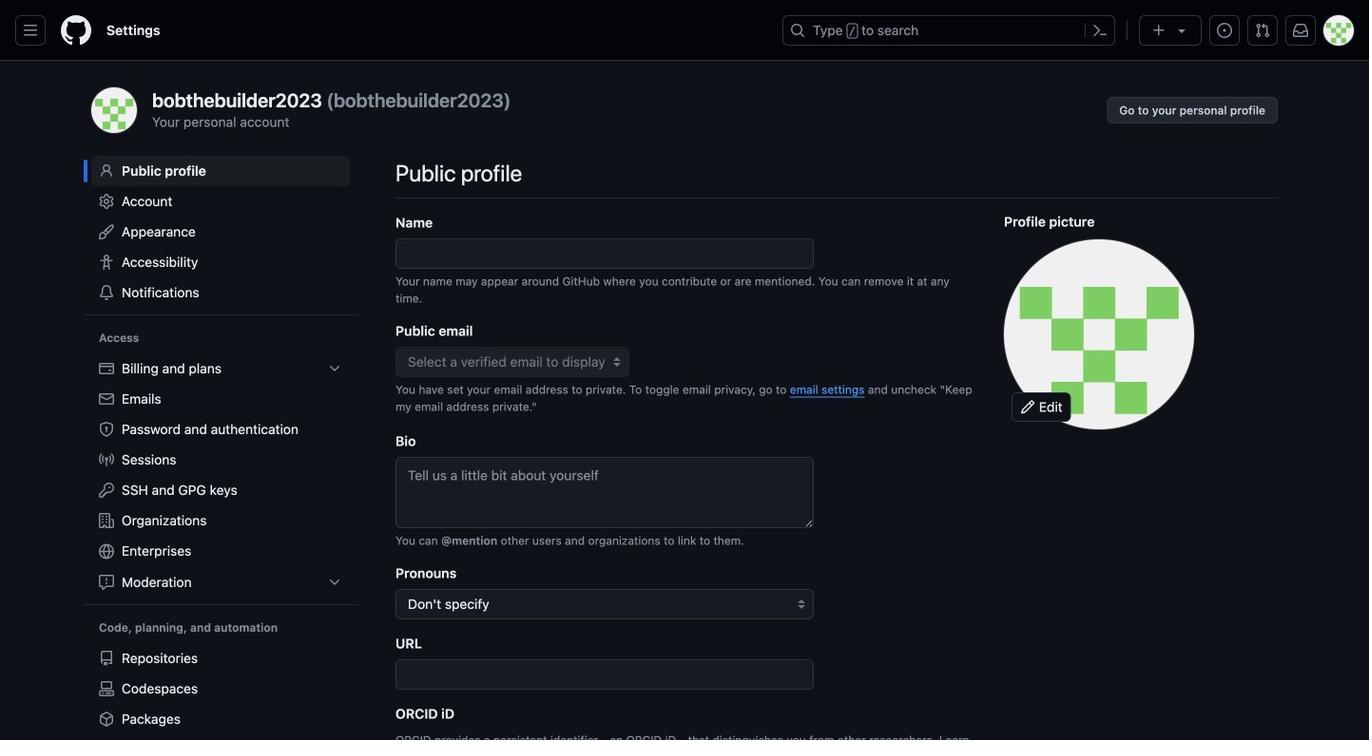 Task type: describe. For each thing, give the bounding box(es) containing it.
triangle down image
[[1174, 23, 1189, 38]]

package image
[[99, 712, 114, 727]]

notifications image
[[1293, 23, 1308, 38]]

paintbrush image
[[99, 224, 114, 240]]

accessibility image
[[99, 255, 114, 270]]

gear image
[[99, 194, 114, 209]]

@bobthebuilder2023 image
[[1004, 240, 1194, 430]]

pencil image
[[1020, 400, 1035, 415]]

command palette image
[[1092, 23, 1108, 38]]

repo image
[[99, 651, 114, 666]]

1 list from the top
[[91, 354, 350, 598]]

organization image
[[99, 513, 114, 529]]

mail image
[[99, 392, 114, 407]]

globe image
[[99, 544, 114, 560]]

@bobthebuilder2023 image
[[91, 87, 137, 133]]

person image
[[99, 164, 114, 179]]

codespaces image
[[99, 682, 114, 697]]



Task type: locate. For each thing, give the bounding box(es) containing it.
broadcast image
[[99, 453, 114, 468]]

Tell us a little bit about yourself text field
[[396, 457, 814, 529]]

None text field
[[396, 239, 814, 269], [396, 660, 814, 690], [396, 239, 814, 269], [396, 660, 814, 690]]

1 vertical spatial list
[[91, 644, 350, 741]]

shield lock image
[[99, 422, 114, 437]]

0 vertical spatial list
[[91, 354, 350, 598]]

list
[[91, 354, 350, 598], [91, 644, 350, 741]]

issue opened image
[[1217, 23, 1232, 38]]

key image
[[99, 483, 114, 498]]

bell image
[[99, 285, 114, 300]]

2 list from the top
[[91, 644, 350, 741]]

homepage image
[[61, 15, 91, 46]]

plus image
[[1151, 23, 1167, 38]]

git pull request image
[[1255, 23, 1270, 38]]



Task type: vqa. For each thing, say whether or not it's contained in the screenshot.
Repo icon
yes



